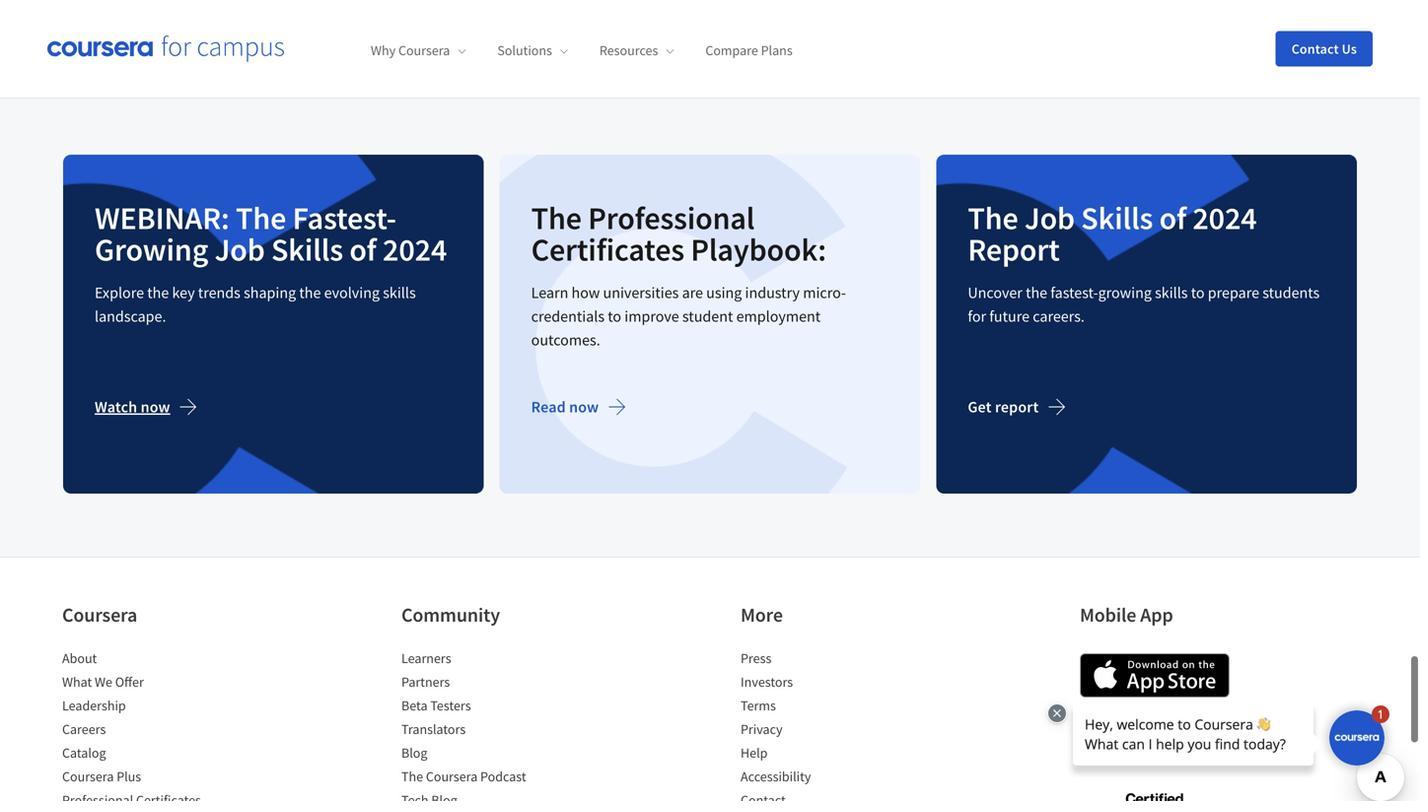 Task type: vqa. For each thing, say whether or not it's contained in the screenshot.


Task type: describe. For each thing, give the bounding box(es) containing it.
to inside uncover the fastest-growing skills to prepare students for future careers.
[[1191, 283, 1205, 303]]

learn how universities are using industry micro- credentials to improve student employment outcomes.
[[531, 283, 846, 350]]

trends
[[198, 283, 241, 303]]

more
[[741, 603, 783, 628]]

about link
[[62, 650, 97, 668]]

job inside the job skills of 2024 report
[[1025, 198, 1075, 237]]

the inside the professional certificates playbook:
[[531, 198, 582, 237]]

learners link
[[401, 650, 451, 668]]

evolving
[[324, 283, 380, 303]]

contact us button
[[1276, 31, 1373, 67]]

coursera plus link
[[62, 768, 141, 786]]

press investors terms privacy help accessibility
[[741, 650, 811, 786]]

are
[[682, 283, 703, 303]]

coursera right why
[[398, 42, 450, 59]]

contact
[[1292, 40, 1339, 58]]

what we offer link
[[62, 673, 144, 691]]

get report
[[968, 397, 1039, 417]]

compare plans
[[706, 42, 793, 59]]

we
[[95, 673, 112, 691]]

accessibility link
[[741, 768, 811, 786]]

coursera inside about what we offer leadership careers catalog coursera plus
[[62, 768, 114, 786]]

privacy
[[741, 721, 783, 739]]

why coursera link
[[371, 42, 466, 59]]

compare
[[706, 42, 758, 59]]

shaping
[[244, 283, 296, 303]]

solutions
[[497, 42, 552, 59]]

for
[[968, 307, 986, 326]]

help link
[[741, 744, 768, 762]]

podcast
[[480, 768, 526, 786]]

uncover
[[968, 283, 1023, 303]]

to inside learn how universities are using industry micro- credentials to improve student employment outcomes.
[[608, 307, 621, 326]]

webinar:
[[95, 198, 230, 237]]

coursera for campus image
[[47, 35, 284, 62]]

certificates
[[531, 230, 685, 269]]

investors
[[741, 673, 793, 691]]

help
[[741, 744, 768, 762]]

landscape.
[[95, 307, 166, 326]]

leadership link
[[62, 697, 126, 715]]

now for webinar: the fastest- growing job skills of 2024
[[141, 397, 170, 417]]

learners partners beta testers translators blog the coursera podcast
[[401, 650, 526, 786]]

get report button
[[968, 383, 1082, 431]]

resources link
[[600, 42, 674, 59]]

fastest-
[[1051, 283, 1098, 303]]

careers link
[[62, 721, 106, 739]]

growing
[[95, 230, 208, 269]]

report
[[968, 230, 1060, 269]]

the inside webinar: the fastest- growing job skills of 2024
[[236, 198, 286, 237]]

list item for coursera
[[62, 791, 230, 802]]

catalog link
[[62, 744, 106, 762]]

report
[[995, 397, 1039, 417]]

what
[[62, 673, 92, 691]]

credentials
[[531, 307, 605, 326]]

mobile app
[[1080, 603, 1173, 628]]

explore
[[95, 283, 144, 303]]

micro-
[[803, 283, 846, 303]]

the professional certificates playbook:
[[531, 198, 827, 269]]

community
[[401, 603, 500, 628]]

privacy link
[[741, 721, 783, 739]]

why coursera
[[371, 42, 450, 59]]

translators link
[[401, 721, 466, 739]]

skills inside webinar: the fastest- growing job skills of 2024
[[271, 230, 343, 269]]

webinar: the fastest- growing job skills of 2024
[[95, 198, 447, 269]]

investors link
[[741, 673, 793, 691]]

growing
[[1098, 283, 1152, 303]]

list for community
[[401, 649, 569, 802]]

partners link
[[401, 673, 450, 691]]

leadership
[[62, 697, 126, 715]]

contact us
[[1292, 40, 1357, 58]]

outcomes.
[[531, 330, 600, 350]]

the for webinar: the fastest- growing job skills of 2024
[[147, 283, 169, 303]]

2024 inside the job skills of 2024 report
[[1193, 198, 1257, 237]]

careers
[[62, 721, 106, 739]]

press
[[741, 650, 772, 668]]

watch now
[[95, 397, 170, 417]]

watch
[[95, 397, 137, 417]]

accessibility
[[741, 768, 811, 786]]

coursera up about link
[[62, 603, 137, 628]]

blog
[[401, 744, 428, 762]]

logo of certified b corporation image
[[1114, 782, 1195, 802]]

the inside learners partners beta testers translators blog the coursera podcast
[[401, 768, 423, 786]]

job inside webinar: the fastest- growing job skills of 2024
[[215, 230, 265, 269]]

blog link
[[401, 744, 428, 762]]



Task type: locate. For each thing, give the bounding box(es) containing it.
1 skills from the left
[[383, 283, 416, 303]]

0 horizontal spatial skills
[[271, 230, 343, 269]]

plus
[[117, 768, 141, 786]]

skills
[[1081, 198, 1153, 237], [271, 230, 343, 269]]

0 horizontal spatial the
[[147, 283, 169, 303]]

now right read
[[569, 397, 599, 417]]

of up evolving
[[349, 230, 376, 269]]

now inside button
[[569, 397, 599, 417]]

list containing press
[[741, 649, 908, 802]]

2024
[[1193, 198, 1257, 237], [383, 230, 447, 269]]

download on the app store image
[[1080, 654, 1230, 698]]

skills right evolving
[[383, 283, 416, 303]]

list item for more
[[741, 791, 908, 802]]

uncover the fastest-growing skills to prepare students for future careers.
[[968, 283, 1320, 326]]

the up shaping
[[236, 198, 286, 237]]

0 horizontal spatial now
[[141, 397, 170, 417]]

about
[[62, 650, 97, 668]]

2 list from the left
[[401, 649, 569, 802]]

terms link
[[741, 697, 776, 715]]

the inside uncover the fastest-growing skills to prepare students for future careers.
[[1026, 283, 1048, 303]]

3 the from the left
[[1026, 283, 1048, 303]]

to
[[1191, 283, 1205, 303], [608, 307, 621, 326]]

of inside the job skills of 2024 report
[[1160, 198, 1187, 237]]

0 horizontal spatial job
[[215, 230, 265, 269]]

list item for community
[[401, 791, 569, 802]]

0 horizontal spatial of
[[349, 230, 376, 269]]

0 horizontal spatial 2024
[[383, 230, 447, 269]]

catalog
[[62, 744, 106, 762]]

list
[[62, 649, 230, 802], [401, 649, 569, 802], [741, 649, 908, 802]]

the coursera podcast link
[[401, 768, 526, 786]]

coursera down catalog link
[[62, 768, 114, 786]]

0 horizontal spatial list
[[62, 649, 230, 802]]

key
[[172, 283, 195, 303]]

get
[[968, 397, 992, 417]]

coursera
[[398, 42, 450, 59], [62, 603, 137, 628], [62, 768, 114, 786], [426, 768, 478, 786]]

1 horizontal spatial the
[[299, 283, 321, 303]]

now for the professional certificates playbook:
[[569, 397, 599, 417]]

job
[[1025, 198, 1075, 237], [215, 230, 265, 269]]

3 list item from the left
[[741, 791, 908, 802]]

prepare
[[1208, 283, 1260, 303]]

beta
[[401, 697, 428, 715]]

the left key
[[147, 283, 169, 303]]

1 horizontal spatial to
[[1191, 283, 1205, 303]]

beta testers link
[[401, 697, 471, 715]]

read now button
[[531, 383, 642, 431]]

future
[[990, 307, 1030, 326]]

list containing about
[[62, 649, 230, 802]]

2 list item from the left
[[401, 791, 569, 802]]

the for the job skills of 2024 report
[[1026, 283, 1048, 303]]

get it on google play image
[[1080, 713, 1230, 757]]

the right shaping
[[299, 283, 321, 303]]

job up fastest-
[[1025, 198, 1075, 237]]

the up learn
[[531, 198, 582, 237]]

terms
[[741, 697, 776, 715]]

skills inside "explore the key trends shaping  the evolving skills landscape."
[[383, 283, 416, 303]]

the up uncover on the top of the page
[[968, 198, 1018, 237]]

list item down the podcast
[[401, 791, 569, 802]]

solutions link
[[497, 42, 568, 59]]

the inside the job skills of 2024 report
[[968, 198, 1018, 237]]

using
[[706, 283, 742, 303]]

offer
[[115, 673, 144, 691]]

of up uncover the fastest-growing skills to prepare students for future careers.
[[1160, 198, 1187, 237]]

3 list from the left
[[741, 649, 908, 802]]

list item down plus
[[62, 791, 230, 802]]

student
[[682, 307, 733, 326]]

employment
[[736, 307, 821, 326]]

1 horizontal spatial list item
[[401, 791, 569, 802]]

0 horizontal spatial list item
[[62, 791, 230, 802]]

1 horizontal spatial list
[[401, 649, 569, 802]]

1 now from the left
[[141, 397, 170, 417]]

explore the key trends shaping  the evolving skills landscape.
[[95, 283, 416, 326]]

us
[[1342, 40, 1357, 58]]

skills up growing
[[1081, 198, 1153, 237]]

2 horizontal spatial list
[[741, 649, 908, 802]]

partners
[[401, 673, 450, 691]]

skills up shaping
[[271, 230, 343, 269]]

testers
[[430, 697, 471, 715]]

press link
[[741, 650, 772, 668]]

professional
[[588, 198, 755, 237]]

1 horizontal spatial skills
[[1081, 198, 1153, 237]]

the up careers.
[[1026, 283, 1048, 303]]

careers.
[[1033, 307, 1085, 326]]

1 vertical spatial to
[[608, 307, 621, 326]]

the
[[147, 283, 169, 303], [299, 283, 321, 303], [1026, 283, 1048, 303]]

list item
[[62, 791, 230, 802], [401, 791, 569, 802], [741, 791, 908, 802]]

to down universities
[[608, 307, 621, 326]]

plans
[[761, 42, 793, 59]]

to left "prepare"
[[1191, 283, 1205, 303]]

the
[[236, 198, 286, 237], [531, 198, 582, 237], [968, 198, 1018, 237], [401, 768, 423, 786]]

now right watch
[[141, 397, 170, 417]]

now inside button
[[141, 397, 170, 417]]

coursera inside learners partners beta testers translators blog the coursera podcast
[[426, 768, 478, 786]]

compare plans link
[[706, 42, 793, 59]]

watch now button
[[95, 383, 214, 431]]

the down the blog link
[[401, 768, 423, 786]]

skills inside the job skills of 2024 report
[[1081, 198, 1153, 237]]

learners
[[401, 650, 451, 668]]

skills right growing
[[1155, 283, 1188, 303]]

1 the from the left
[[147, 283, 169, 303]]

skills inside uncover the fastest-growing skills to prepare students for future careers.
[[1155, 283, 1188, 303]]

1 horizontal spatial skills
[[1155, 283, 1188, 303]]

coursera down blog
[[426, 768, 478, 786]]

list containing learners
[[401, 649, 569, 802]]

2 now from the left
[[569, 397, 599, 417]]

0 vertical spatial to
[[1191, 283, 1205, 303]]

mobile
[[1080, 603, 1137, 628]]

read now
[[531, 397, 599, 417]]

2 horizontal spatial the
[[1026, 283, 1048, 303]]

1 horizontal spatial now
[[569, 397, 599, 417]]

1 list from the left
[[62, 649, 230, 802]]

the job skills of 2024 report
[[968, 198, 1257, 269]]

universities
[[603, 283, 679, 303]]

about what we offer leadership careers catalog coursera plus
[[62, 650, 144, 786]]

of
[[1160, 198, 1187, 237], [349, 230, 376, 269]]

learn
[[531, 283, 568, 303]]

translators
[[401, 721, 466, 739]]

0 horizontal spatial to
[[608, 307, 621, 326]]

list for more
[[741, 649, 908, 802]]

playbook:
[[691, 230, 827, 269]]

improve
[[625, 307, 679, 326]]

industry
[[745, 283, 800, 303]]

1 horizontal spatial of
[[1160, 198, 1187, 237]]

2024 inside webinar: the fastest- growing job skills of 2024
[[383, 230, 447, 269]]

app
[[1140, 603, 1173, 628]]

1 horizontal spatial 2024
[[1193, 198, 1257, 237]]

why
[[371, 42, 396, 59]]

list item down accessibility link
[[741, 791, 908, 802]]

0 horizontal spatial skills
[[383, 283, 416, 303]]

1 horizontal spatial job
[[1025, 198, 1075, 237]]

fastest-
[[293, 198, 396, 237]]

of inside webinar: the fastest- growing job skills of 2024
[[349, 230, 376, 269]]

list for coursera
[[62, 649, 230, 802]]

job up trends on the left of page
[[215, 230, 265, 269]]

2 the from the left
[[299, 283, 321, 303]]

read
[[531, 397, 566, 417]]

resources
[[600, 42, 658, 59]]

2 skills from the left
[[1155, 283, 1188, 303]]

1 list item from the left
[[62, 791, 230, 802]]

2 horizontal spatial list item
[[741, 791, 908, 802]]

now
[[141, 397, 170, 417], [569, 397, 599, 417]]



